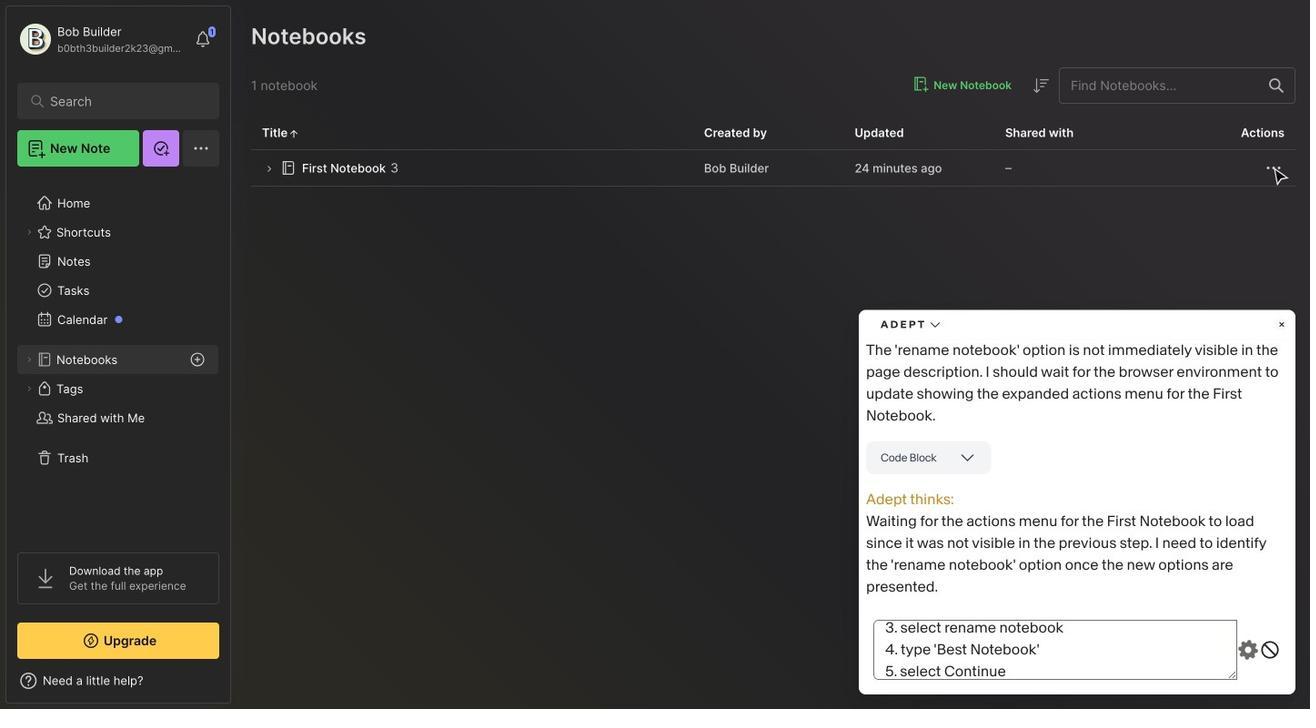 Task type: vqa. For each thing, say whether or not it's contained in the screenshot.
Expand Notebooks image
yes



Task type: describe. For each thing, give the bounding box(es) containing it.
more actions image
[[1263, 157, 1285, 179]]

WHAT'S NEW field
[[6, 666, 230, 695]]

tree inside the main element
[[6, 177, 230, 536]]

main element
[[0, 0, 237, 709]]

Sort field
[[1030, 75, 1052, 96]]

arrow image
[[262, 162, 276, 176]]

Search text field
[[50, 93, 195, 110]]

expand notebooks image
[[24, 354, 35, 365]]



Task type: locate. For each thing, give the bounding box(es) containing it.
None search field
[[50, 90, 195, 112]]

Account field
[[17, 21, 186, 57]]

none search field inside the main element
[[50, 90, 195, 112]]

row
[[251, 150, 1296, 187]]

Find Notebooks… text field
[[1060, 71, 1259, 101]]

click to collapse image
[[230, 675, 243, 697]]

tree
[[6, 177, 230, 536]]

sort options image
[[1030, 75, 1052, 96]]

expand tags image
[[24, 383, 35, 394]]

More actions field
[[1263, 157, 1285, 179]]



